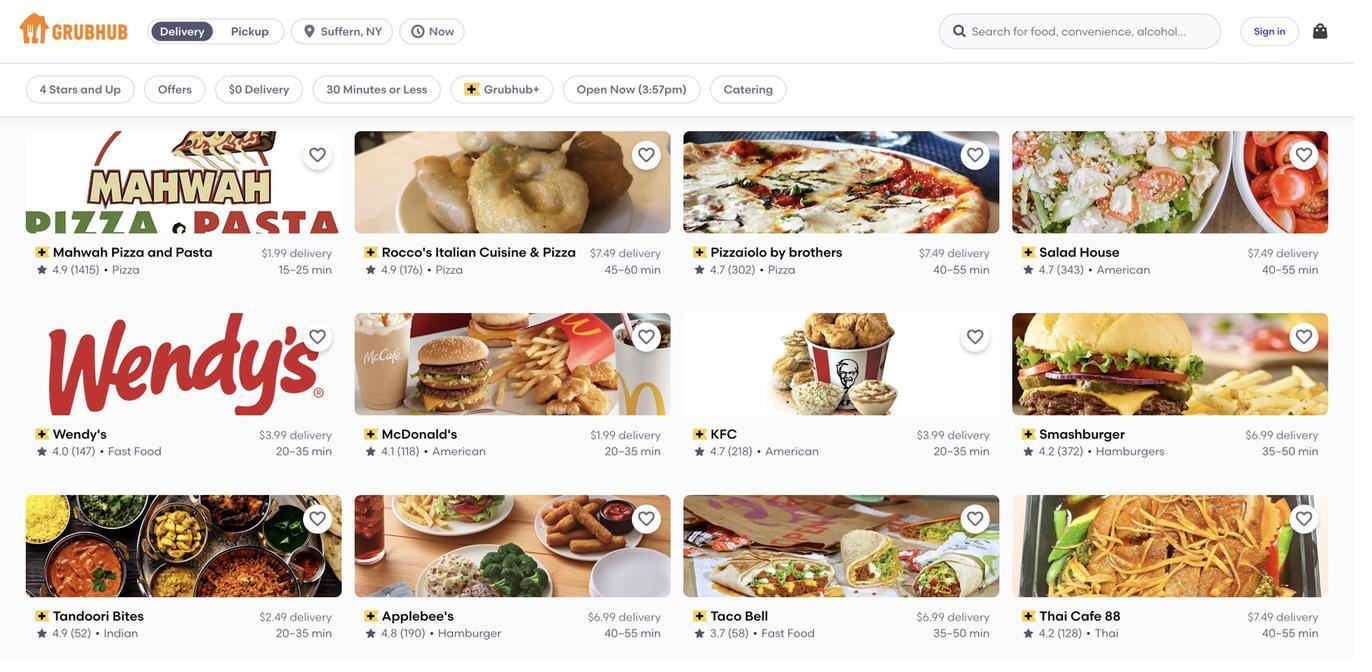 Task type: locate. For each thing, give the bounding box(es) containing it.
0 vertical spatial 4.8
[[381, 81, 397, 95]]

15–25 min
[[279, 263, 332, 277]]

sunny wok
[[382, 63, 451, 78]]

1 vertical spatial 4.8
[[381, 627, 397, 641]]

4.2 (128)
[[1039, 627, 1082, 641]]

minutes
[[343, 83, 386, 96]]

• right (118)
[[424, 445, 428, 459]]

delivery for pizzaiolo by brothers
[[947, 247, 990, 260]]

save this restaurant button for tandoori bites
[[303, 505, 332, 534]]

• american for kfc
[[757, 445, 819, 459]]

1 horizontal spatial • pizza
[[427, 263, 463, 277]]

american for salad house
[[1097, 263, 1150, 277]]

$6.99 delivery for taco bell
[[917, 611, 990, 624]]

• pizza down italian
[[427, 263, 463, 277]]

save this restaurant button for mcdonald's
[[632, 323, 661, 352]]

4.2 left (128)
[[1039, 627, 1054, 641]]

pizzaiolo by brothers
[[711, 245, 842, 261]]

american right (218)
[[765, 445, 819, 459]]

2 $3.99 delivery from the left
[[917, 429, 990, 442]]

subscription pass image left smashburger
[[1022, 429, 1036, 440]]

1 vertical spatial 4.2
[[1039, 627, 1054, 641]]

0 horizontal spatial • pizza
[[104, 263, 140, 277]]

american down house
[[1097, 263, 1150, 277]]

4.8
[[381, 81, 397, 95], [381, 627, 397, 641]]

now button
[[399, 19, 471, 44]]

svg image
[[1310, 22, 1330, 41], [410, 23, 426, 39], [952, 23, 968, 39]]

$3.99 for wendy's
[[259, 429, 287, 442]]

pizza for rocco's italian cuisine & pizza
[[435, 263, 463, 277]]

food for wendy's
[[134, 445, 162, 459]]

88
[[1105, 609, 1121, 625]]

wendy's logo image
[[26, 314, 342, 416]]

1 4.8 from the top
[[381, 81, 397, 95]]

1 horizontal spatial &
[[1159, 63, 1169, 78]]

min for rocco's italian cuisine & pizza
[[640, 263, 661, 277]]

1 horizontal spatial now
[[610, 83, 635, 96]]

• for pizzaiolo by brothers
[[759, 263, 764, 277]]

30–45
[[276, 81, 309, 95]]

delivery right '$0'
[[245, 83, 289, 96]]

subscription pass image left pizzaiolo
[[693, 247, 707, 258]]

kfc
[[711, 427, 737, 443]]

4.7
[[710, 81, 725, 95], [710, 263, 725, 277], [1039, 263, 1054, 277], [710, 445, 725, 459]]

save this restaurant image for mcdonald's
[[637, 328, 656, 347]]

• for mcdonald's
[[424, 445, 428, 459]]

star icon image left 4.8 (190)
[[364, 628, 377, 641]]

subscription pass image for mahwah pizza and pasta
[[35, 247, 50, 258]]

• down cafe
[[1086, 627, 1091, 641]]

4.7 for salad house
[[1039, 263, 1054, 277]]

mcdonald's logo image
[[355, 314, 671, 416]]

4.8 down sunny on the top of page
[[381, 81, 397, 95]]

20–35 for tandoori bites
[[276, 627, 309, 641]]

4.8 left (190)
[[381, 627, 397, 641]]

save this restaurant image for kfc
[[966, 328, 985, 347]]

subscription pass image left salad
[[1022, 247, 1036, 258]]

kfc logo image
[[683, 314, 999, 416]]

food for taco bell
[[787, 627, 815, 641]]

pizza right mahwah
[[111, 245, 144, 261]]

0 horizontal spatial $3.99 delivery
[[259, 429, 332, 442]]

food right (58)
[[787, 627, 815, 641]]

save this restaurant image for thai cafe 88
[[1294, 510, 1314, 530]]

min for pizzaiolo by brothers
[[969, 263, 990, 277]]

1 vertical spatial • fast food
[[753, 627, 815, 641]]

1 • pizza from the left
[[104, 263, 140, 277]]

• fast food down "bell"
[[753, 627, 815, 641]]

• right (190)
[[430, 627, 434, 641]]

pizza down by on the top
[[768, 263, 795, 277]]

• for wendy's
[[100, 445, 104, 459]]

american down mcdonald's
[[432, 445, 486, 459]]

$7.49 delivery for thai cafe 88
[[1248, 611, 1319, 624]]

4.9 left (176)
[[381, 263, 397, 277]]

40–55 min
[[933, 263, 990, 277], [1262, 263, 1319, 277], [605, 627, 661, 641], [1262, 627, 1319, 641]]

20–35 for mcdonald's
[[605, 445, 638, 459]]

1 horizontal spatial 35–50
[[933, 627, 967, 641]]

1 vertical spatial $1.99 delivery
[[591, 429, 661, 442]]

subscription pass image left tandoori
[[35, 611, 50, 622]]

delivery for wendy's
[[290, 429, 332, 442]]

star icon image left 3.7
[[693, 628, 706, 641]]

(52) down the just
[[728, 81, 749, 95]]

0 horizontal spatial 35–50
[[604, 81, 638, 95]]

1 horizontal spatial $3.99 delivery
[[917, 429, 990, 442]]

fast for taco bell
[[761, 627, 785, 641]]

applebee's logo image
[[355, 496, 671, 598]]

$7.49 for salad house
[[1248, 247, 1274, 260]]

pizza down italian
[[435, 263, 463, 277]]

1 vertical spatial 4.1
[[381, 445, 394, 459]]

& left shakes
[[1159, 63, 1169, 78]]

0 horizontal spatial now
[[429, 25, 454, 38]]

$6.99 delivery for popeyes
[[259, 65, 332, 78]]

0 vertical spatial 4.1
[[52, 81, 65, 95]]

save this restaurant image
[[637, 146, 656, 165], [966, 146, 985, 165], [637, 328, 656, 347], [966, 328, 985, 347], [637, 510, 656, 530], [1294, 510, 1314, 530]]

taco
[[711, 609, 742, 625]]

(58)
[[728, 627, 749, 641]]

0 horizontal spatial (52)
[[70, 627, 91, 641]]

• american down house
[[1088, 263, 1150, 277]]

open now (3:57pm)
[[577, 83, 687, 96]]

now inside now button
[[429, 25, 454, 38]]

30 minutes or less
[[326, 83, 427, 96]]

4.9 for rocco's italian cuisine & pizza
[[381, 263, 397, 277]]

thai cafe 88
[[1039, 609, 1121, 625]]

$6.99 delivery
[[259, 65, 332, 78], [1246, 429, 1319, 442], [588, 611, 661, 624], [917, 611, 990, 624]]

subscription pass image left the thai cafe 88
[[1022, 611, 1036, 622]]

$6.99 for popeyes
[[259, 65, 287, 78]]

• fast food right (147)
[[100, 445, 162, 459]]

• right (302)
[[759, 263, 764, 277]]

2 horizontal spatial 35–50 min
[[1262, 445, 1319, 459]]

$1.99 delivery for mcdonald's
[[591, 429, 661, 442]]

2 vertical spatial 35–50 min
[[933, 627, 990, 641]]

4.8 (687)
[[381, 81, 427, 95]]

2 4.8 from the top
[[381, 627, 397, 641]]

star icon image left 4.9 (176)
[[364, 264, 377, 276]]

$7.49 for sunny wok
[[590, 65, 616, 78]]

subscription pass image
[[35, 65, 50, 76], [35, 247, 50, 258], [693, 247, 707, 258], [1022, 247, 1036, 258], [35, 429, 50, 440], [364, 429, 379, 440], [364, 611, 379, 622], [693, 611, 707, 622], [1022, 611, 1036, 622]]

pizza down mahwah pizza and pasta
[[112, 263, 140, 277]]

star icon image left 4.1 (118)
[[364, 446, 377, 458]]

4.9 down tandoori
[[52, 627, 68, 641]]

(302)
[[728, 263, 755, 277]]

thai
[[1039, 609, 1067, 625], [1095, 627, 1119, 641]]

1 vertical spatial delivery
[[245, 83, 289, 96]]

star icon image for mahwah pizza and pasta
[[35, 264, 48, 276]]

4.1 (118)
[[381, 445, 420, 459]]

• american right (218)
[[757, 445, 819, 459]]

subscription pass image for mcdonald's
[[364, 429, 379, 440]]

(52) for 4.7 (52)
[[728, 81, 749, 95]]

• american right (155)
[[98, 81, 160, 95]]

$0 delivery
[[229, 83, 289, 96]]

1 $3.99 from the left
[[259, 429, 287, 442]]

save this restaurant button for smashburger
[[1290, 323, 1319, 352]]

0 vertical spatial 4.2
[[1039, 445, 1054, 459]]

0 horizontal spatial food
[[134, 445, 162, 459]]

4.9 for mahwah pizza and pasta
[[52, 263, 68, 277]]

star icon image for applebee's
[[364, 628, 377, 641]]

tandoori bites
[[53, 609, 144, 625]]

subscription pass image left the "rocco's"
[[364, 247, 379, 258]]

star icon image for smashburger
[[1022, 446, 1035, 458]]

0 horizontal spatial &
[[530, 245, 540, 261]]

• pizza
[[104, 263, 140, 277], [427, 263, 463, 277], [759, 263, 795, 277]]

subscription pass image left mahwah
[[35, 247, 50, 258]]

1 horizontal spatial (52)
[[728, 81, 749, 95]]

thai down 88
[[1095, 627, 1119, 641]]

1 vertical spatial and
[[147, 245, 173, 261]]

0 horizontal spatial $3.99
[[259, 429, 287, 442]]

0 vertical spatial delivery
[[160, 25, 205, 38]]

food right (147)
[[134, 445, 162, 459]]

subscription pass image up 30 minutes or less
[[364, 65, 379, 76]]

save this restaurant image for smashburger
[[1294, 328, 1314, 347]]

$0
[[229, 83, 242, 96]]

star icon image left the 4.7 (218)
[[693, 446, 706, 458]]

0 vertical spatial and
[[80, 83, 102, 96]]

4.8 for applebee's
[[381, 627, 397, 641]]

and left pasta
[[147, 245, 173, 261]]

1 4.2 from the top
[[1039, 445, 1054, 459]]

• indian
[[95, 627, 138, 641]]

• pizza down by on the top
[[759, 263, 795, 277]]

$7.49 for rocco's italian cuisine & pizza
[[590, 247, 616, 260]]

$7.49 delivery
[[590, 65, 661, 78], [590, 247, 661, 260], [919, 247, 990, 260], [1248, 247, 1319, 260], [1248, 611, 1319, 624]]

subscription pass image left kfc at the bottom of the page
[[693, 429, 707, 440]]

• right (58)
[[753, 627, 757, 641]]

0 vertical spatial $1.99 delivery
[[262, 247, 332, 260]]

star icon image left or
[[364, 81, 377, 94]]

1 horizontal spatial $3.99
[[917, 429, 945, 442]]

star icon image left the "4.9 (1415)"
[[35, 264, 48, 276]]

2 vertical spatial 35–50
[[933, 627, 967, 641]]

now
[[429, 25, 454, 38], [610, 83, 635, 96]]

0 horizontal spatial 4.1
[[52, 81, 65, 95]]

brothers
[[789, 245, 842, 261]]

$3.99 delivery
[[259, 429, 332, 442], [917, 429, 990, 442]]

subscription pass image for applebee's
[[364, 611, 379, 622]]

• down wok
[[431, 81, 435, 95]]

1 vertical spatial fast
[[761, 627, 785, 641]]

2 horizontal spatial 35–50
[[1262, 445, 1295, 459]]

• right (176)
[[427, 263, 431, 277]]

applebee's
[[382, 609, 454, 625]]

2 4.2 from the top
[[1039, 627, 1054, 641]]

and
[[80, 83, 102, 96], [147, 245, 173, 261]]

4.7 left (302)
[[710, 263, 725, 277]]

subscription pass image for sunny wok
[[364, 65, 379, 76]]

• american down mcdonald's
[[424, 445, 486, 459]]

save this restaurant image
[[308, 146, 327, 165], [1294, 146, 1314, 165], [308, 328, 327, 347], [1294, 328, 1314, 347], [308, 510, 327, 530], [966, 510, 985, 530]]

1 horizontal spatial and
[[147, 245, 173, 261]]

0 vertical spatial • fast food
[[100, 445, 162, 459]]

4.7 down kfc at the bottom of the page
[[710, 445, 725, 459]]

now right open
[[610, 83, 635, 96]]

2 • pizza from the left
[[427, 263, 463, 277]]

$1.99
[[262, 247, 287, 260], [591, 429, 616, 442]]

house
[[1080, 245, 1120, 261]]

suffern, ny button
[[291, 19, 399, 44]]

cars sandwiches & shakes link
[[1022, 62, 1319, 80]]

40–55 min for applebee's
[[605, 627, 661, 641]]

star icon image for taco bell
[[693, 628, 706, 641]]

thai up 4.2 (128)
[[1039, 609, 1067, 625]]

subscription pass image
[[364, 65, 379, 76], [693, 65, 707, 76], [364, 247, 379, 258], [693, 429, 707, 440], [1022, 429, 1036, 440], [35, 611, 50, 622]]

0 horizontal spatial fast
[[108, 445, 131, 459]]

0 horizontal spatial delivery
[[160, 25, 205, 38]]

min for thai cafe 88
[[1298, 627, 1319, 641]]

40–55 min for salad house
[[1262, 263, 1319, 277]]

4.9 (1415)
[[52, 263, 100, 277]]

wendy's
[[53, 427, 107, 443]]

• right (147)
[[100, 445, 104, 459]]

0 horizontal spatial $1.99
[[262, 247, 287, 260]]

4.7 down it's on the top
[[710, 81, 725, 95]]

35–50 for smashburger
[[1262, 445, 1295, 459]]

0 vertical spatial food
[[134, 445, 162, 459]]

• down smashburger
[[1087, 445, 1092, 459]]

american right (155)
[[106, 81, 160, 95]]

4.1 right 4
[[52, 81, 65, 95]]

4.9 (176)
[[381, 263, 423, 277]]

1 vertical spatial food
[[787, 627, 815, 641]]

and left up
[[80, 83, 102, 96]]

& right cuisine
[[530, 245, 540, 261]]

4.0
[[52, 445, 69, 459]]

save this restaurant button
[[303, 141, 332, 170], [632, 141, 661, 170], [961, 141, 990, 170], [1290, 141, 1319, 170], [303, 323, 332, 352], [632, 323, 661, 352], [961, 323, 990, 352], [1290, 323, 1319, 352], [303, 505, 332, 534], [632, 505, 661, 534], [961, 505, 990, 534], [1290, 505, 1319, 534]]

taco bell logo image
[[683, 496, 999, 598]]

star icon image left "4.9 (52)"
[[35, 628, 48, 641]]

• pizza for by
[[759, 263, 795, 277]]

(343)
[[1057, 263, 1084, 277]]

min
[[312, 81, 332, 95], [640, 81, 661, 95], [312, 263, 332, 277], [640, 263, 661, 277], [969, 263, 990, 277], [1298, 263, 1319, 277], [312, 445, 332, 459], [640, 445, 661, 459], [969, 445, 990, 459], [1298, 445, 1319, 459], [312, 627, 332, 641], [640, 627, 661, 641], [969, 627, 990, 641], [1298, 627, 1319, 641]]

0 horizontal spatial svg image
[[410, 23, 426, 39]]

0 vertical spatial thai
[[1039, 609, 1067, 625]]

delivery for rocco's italian cuisine & pizza
[[619, 247, 661, 260]]

delivery for applebee's
[[619, 611, 661, 624]]

save this restaurant image for tandoori bites
[[308, 510, 327, 530]]

3 • pizza from the left
[[759, 263, 795, 277]]

0 vertical spatial (52)
[[728, 81, 749, 95]]

• right (218)
[[757, 445, 761, 459]]

chicken
[[761, 81, 806, 95]]

20–35 min for mcdonald's
[[605, 445, 661, 459]]

$6.99
[[259, 65, 287, 78], [1246, 429, 1274, 442], [588, 611, 616, 624], [917, 611, 945, 624]]

40–55 min for pizzaiolo by brothers
[[933, 263, 990, 277]]

cafe
[[1070, 609, 1102, 625]]

1 horizontal spatial fast
[[761, 627, 785, 641]]

subscription pass image left applebee's
[[364, 611, 379, 622]]

1 vertical spatial 35–50
[[1262, 445, 1295, 459]]

min for smashburger
[[1298, 445, 1319, 459]]

1 $3.99 delivery from the left
[[259, 429, 332, 442]]

1 horizontal spatial delivery
[[245, 83, 289, 96]]

delivery for smashburger
[[1276, 429, 1319, 442]]

star icon image for mcdonald's
[[364, 446, 377, 458]]

less
[[403, 83, 427, 96]]

(1415)
[[70, 263, 100, 277]]

mahwah
[[53, 245, 108, 261]]

35–50 min
[[604, 81, 661, 95], [1262, 445, 1319, 459], [933, 627, 990, 641]]

subscription pass image left wendy's
[[35, 429, 50, 440]]

0 horizontal spatial thai
[[1039, 609, 1067, 625]]

rocco's italian cuisine & pizza logo image
[[355, 132, 671, 234]]

• fast food
[[100, 445, 162, 459], [753, 627, 815, 641]]

1 horizontal spatial 4.1
[[381, 445, 394, 459]]

star icon image left 4.0
[[35, 446, 48, 458]]

4.2
[[1039, 445, 1054, 459], [1039, 627, 1054, 641]]

• hamburgers
[[1087, 445, 1165, 459]]

subscription pass image left it's on the top
[[693, 65, 707, 76]]

• left up
[[98, 81, 102, 95]]

subscription pass image left mcdonald's
[[364, 429, 379, 440]]

italian
[[435, 245, 476, 261]]

star icon image
[[35, 81, 48, 94], [364, 81, 377, 94], [693, 81, 706, 94], [35, 264, 48, 276], [364, 264, 377, 276], [693, 264, 706, 276], [1022, 264, 1035, 276], [35, 446, 48, 458], [364, 446, 377, 458], [693, 446, 706, 458], [1022, 446, 1035, 458], [35, 628, 48, 641], [364, 628, 377, 641], [693, 628, 706, 641], [1022, 628, 1035, 641]]

1 horizontal spatial $1.99 delivery
[[591, 429, 661, 442]]

1 vertical spatial now
[[610, 83, 635, 96]]

subscription pass image for salad house
[[1022, 247, 1036, 258]]

4.1 left (118)
[[381, 445, 394, 459]]

2 $3.99 from the left
[[917, 429, 945, 442]]

0 vertical spatial now
[[429, 25, 454, 38]]

delivery
[[290, 65, 332, 78], [619, 65, 661, 78], [290, 247, 332, 260], [619, 247, 661, 260], [947, 247, 990, 260], [1276, 247, 1319, 260], [290, 429, 332, 442], [619, 429, 661, 442], [947, 429, 990, 442], [1276, 429, 1319, 442], [290, 611, 332, 624], [619, 611, 661, 624], [947, 611, 990, 624], [1276, 611, 1319, 624]]

1 horizontal spatial food
[[787, 627, 815, 641]]

save this restaurant button for mahwah pizza and pasta
[[303, 141, 332, 170]]

bites
[[112, 609, 144, 625]]

• chicken
[[753, 81, 806, 95]]

1 horizontal spatial $1.99
[[591, 429, 616, 442]]

• for thai cafe 88
[[1086, 627, 1091, 641]]

star icon image for thai cafe 88
[[1022, 628, 1035, 641]]

1 horizontal spatial thai
[[1095, 627, 1119, 641]]

• down the tandoori bites
[[95, 627, 100, 641]]

0 horizontal spatial $1.99 delivery
[[262, 247, 332, 260]]

0 horizontal spatial and
[[80, 83, 102, 96]]

4.7 for pizzaiolo by brothers
[[710, 263, 725, 277]]

35–50
[[604, 81, 638, 95], [1262, 445, 1295, 459], [933, 627, 967, 641]]

star icon image left 4.2 (128)
[[1022, 628, 1035, 641]]

delivery up "offers"
[[160, 25, 205, 38]]

min for sunny wok
[[640, 81, 661, 95]]

0 vertical spatial 35–50 min
[[604, 81, 661, 95]]

(118)
[[397, 445, 420, 459]]

subscription pass image for kfc
[[693, 429, 707, 440]]

american
[[106, 81, 160, 95], [1097, 263, 1150, 277], [432, 445, 486, 459], [765, 445, 819, 459]]

fast down "bell"
[[761, 627, 785, 641]]

1 vertical spatial (52)
[[70, 627, 91, 641]]

star icon image left stars
[[35, 81, 48, 94]]

• down house
[[1088, 263, 1093, 277]]

0 vertical spatial fast
[[108, 445, 131, 459]]

1 vertical spatial 35–50 min
[[1262, 445, 1319, 459]]

4.9 for tandoori bites
[[52, 627, 68, 641]]

• for smashburger
[[1087, 445, 1092, 459]]

subscription pass image inside it's just wings link
[[693, 65, 707, 76]]

save this restaurant button for kfc
[[961, 323, 990, 352]]

4.8 for sunny wok
[[381, 81, 397, 95]]

$3.99
[[259, 429, 287, 442], [917, 429, 945, 442]]

star icon image left 4.2 (372)
[[1022, 446, 1035, 458]]

subscription pass image up 4
[[35, 65, 50, 76]]

subscription pass image left "taco"
[[693, 611, 707, 622]]

4.7 (343)
[[1039, 263, 1084, 277]]

min for kfc
[[969, 445, 990, 459]]

4.7 (218)
[[710, 445, 753, 459]]

2 horizontal spatial svg image
[[1310, 22, 1330, 41]]

star icon image left '4.7 (52)'
[[693, 81, 706, 94]]

40–55 for thai cafe 88
[[1262, 627, 1295, 641]]

0 vertical spatial 35–50
[[604, 81, 638, 95]]

• for sunny wok
[[431, 81, 435, 95]]

0 horizontal spatial 35–50 min
[[604, 81, 661, 95]]

food
[[134, 445, 162, 459], [787, 627, 815, 641]]

0 vertical spatial $1.99
[[262, 247, 287, 260]]

american for mcdonald's
[[432, 445, 486, 459]]

4.9 left (1415)
[[52, 263, 68, 277]]

2 horizontal spatial • pizza
[[759, 263, 795, 277]]

1 vertical spatial $1.99
[[591, 429, 616, 442]]

it's just wings link
[[693, 62, 990, 80]]

• for rocco's italian cuisine & pizza
[[427, 263, 431, 277]]

• right (1415)
[[104, 263, 108, 277]]

pizza
[[111, 245, 144, 261], [543, 245, 576, 261], [112, 263, 140, 277], [435, 263, 463, 277], [768, 263, 795, 277]]

(52) down tandoori
[[70, 627, 91, 641]]

1 horizontal spatial • fast food
[[753, 627, 815, 641]]

star icon image for tandoori bites
[[35, 628, 48, 641]]

pizza for pizzaiolo by brothers
[[768, 263, 795, 277]]

• pizza down mahwah pizza and pasta
[[104, 263, 140, 277]]

4.7 down salad
[[1039, 263, 1054, 277]]

4.1
[[52, 81, 65, 95], [381, 445, 394, 459]]

star icon image left 4.7 (343)
[[1022, 264, 1035, 276]]

american for kfc
[[765, 445, 819, 459]]

save this restaurant button for pizzaiolo by brothers
[[961, 141, 990, 170]]

star icon image left the 4.7 (302)
[[693, 264, 706, 276]]

(147)
[[71, 445, 96, 459]]

now up wok
[[429, 25, 454, 38]]

1 horizontal spatial 35–50 min
[[933, 627, 990, 641]]

fast right (147)
[[108, 445, 131, 459]]

star icon image for sunny wok
[[364, 81, 377, 94]]

0 horizontal spatial • fast food
[[100, 445, 162, 459]]

4.2 left (372)
[[1039, 445, 1054, 459]]

• thai
[[1086, 627, 1119, 641]]



Task type: describe. For each thing, give the bounding box(es) containing it.
30–45 min
[[276, 81, 332, 95]]

$1.99 delivery for mahwah pizza and pasta
[[262, 247, 332, 260]]

grubhub+
[[484, 83, 540, 96]]

star icon image for salad house
[[1022, 264, 1035, 276]]

$7.49 for pizzaiolo by brothers
[[919, 247, 945, 260]]

delivery for sunny wok
[[619, 65, 661, 78]]

ny
[[366, 25, 382, 38]]

4.1 for mcdonald's
[[381, 445, 394, 459]]

20–35 for wendy's
[[276, 445, 309, 459]]

suffern, ny
[[321, 25, 382, 38]]

• chinese
[[431, 81, 484, 95]]

15–25
[[279, 263, 309, 277]]

• for mahwah pizza and pasta
[[104, 263, 108, 277]]

by
[[770, 245, 786, 261]]

35–50 min for smashburger
[[1262, 445, 1319, 459]]

(372)
[[1057, 445, 1083, 459]]

delivery for mcdonald's
[[619, 429, 661, 442]]

• american for salad house
[[1088, 263, 1150, 277]]

4.7 (302)
[[710, 263, 755, 277]]

subscription pass image for pizzaiolo by brothers
[[693, 247, 707, 258]]

$7.49 delivery for pizzaiolo by brothers
[[919, 247, 990, 260]]

subscription pass image for popeyes
[[35, 65, 50, 76]]

delivery for mahwah pizza and pasta
[[290, 247, 332, 260]]

salad house
[[1039, 245, 1120, 261]]

$3.99 delivery for wendy's
[[259, 429, 332, 442]]

main navigation navigation
[[0, 0, 1354, 64]]

offers
[[158, 83, 192, 96]]

(128)
[[1057, 627, 1082, 641]]

35–50 for taco bell
[[933, 627, 967, 641]]

save this restaurant image for rocco's italian cuisine & pizza
[[637, 146, 656, 165]]

stars
[[49, 83, 78, 96]]

$3.99 for kfc
[[917, 429, 945, 442]]

salad house logo image
[[1012, 132, 1328, 234]]

cars
[[1039, 63, 1076, 78]]

save this restaurant image for salad house
[[1294, 146, 1314, 165]]

• down it's just wings
[[753, 81, 757, 95]]

smashburger
[[1039, 427, 1125, 443]]

delivery button
[[148, 19, 216, 44]]

(176)
[[399, 263, 423, 277]]

sandwiches
[[1079, 63, 1156, 78]]

pasta
[[176, 245, 213, 261]]

$6.99 for applebee's
[[588, 611, 616, 624]]

save this restaurant image for mahwah pizza and pasta
[[308, 146, 327, 165]]

min for wendy's
[[312, 445, 332, 459]]

suffern,
[[321, 25, 363, 38]]

just
[[732, 63, 760, 78]]

$7.49 for thai cafe 88
[[1248, 611, 1274, 624]]

catering
[[724, 83, 773, 96]]

4.8 (190)
[[381, 627, 425, 641]]

1 vertical spatial thai
[[1095, 627, 1119, 641]]

wok
[[423, 63, 451, 78]]

sign
[[1254, 25, 1275, 37]]

chinese
[[439, 81, 484, 95]]

$6.99 for smashburger
[[1246, 429, 1274, 442]]

pizzaiolo by brothers logo image
[[683, 132, 999, 234]]

pizza right cuisine
[[543, 245, 576, 261]]

40–55 for salad house
[[1262, 263, 1295, 277]]

sign in button
[[1240, 17, 1299, 46]]

• hamburger
[[430, 627, 501, 641]]

hamburgers
[[1096, 445, 1165, 459]]

• american for mcdonald's
[[424, 445, 486, 459]]

45–60
[[605, 263, 638, 277]]

$7.49 delivery for salad house
[[1248, 247, 1319, 260]]

rocco's
[[382, 245, 432, 261]]

35–50 for sunny wok
[[604, 81, 638, 95]]

(155)
[[68, 81, 94, 95]]

or
[[389, 83, 401, 96]]

30
[[326, 83, 340, 96]]

rocco's italian cuisine & pizza
[[382, 245, 576, 261]]

• for taco bell
[[753, 627, 757, 641]]

grubhub plus flag logo image
[[464, 83, 481, 96]]

(687)
[[400, 81, 427, 95]]

• for tandoori bites
[[95, 627, 100, 641]]

wings
[[763, 63, 802, 78]]

min for mahwah pizza and pasta
[[312, 263, 332, 277]]

hamburger
[[438, 627, 501, 641]]

(218)
[[728, 445, 753, 459]]

tandoori bites logo image
[[26, 496, 342, 598]]

1 vertical spatial &
[[530, 245, 540, 261]]

and for pizza
[[147, 245, 173, 261]]

4.0 (147)
[[52, 445, 96, 459]]

$2.49
[[260, 611, 287, 624]]

delivery for taco bell
[[947, 611, 990, 624]]

delivery for kfc
[[947, 429, 990, 442]]

open
[[577, 83, 607, 96]]

save this restaurant image for taco bell
[[966, 510, 985, 530]]

4.9 (52)
[[52, 627, 91, 641]]

45–60 min
[[605, 263, 661, 277]]

$7.49 delivery for sunny wok
[[590, 65, 661, 78]]

$1.99 for mahwah pizza and pasta
[[262, 247, 287, 260]]

salad
[[1039, 245, 1077, 261]]

3.7 (58)
[[710, 627, 749, 641]]

(190)
[[400, 627, 425, 641]]

min for taco bell
[[969, 627, 990, 641]]

pickup
[[231, 25, 269, 38]]

bell
[[745, 609, 768, 625]]

delivery for tandoori bites
[[290, 611, 332, 624]]

subscription pass image for taco bell
[[693, 611, 707, 622]]

(52) for 4.9 (52)
[[70, 627, 91, 641]]

0 vertical spatial &
[[1159, 63, 1169, 78]]

min for popeyes
[[312, 81, 332, 95]]

delivery inside button
[[160, 25, 205, 38]]

delivery for salad house
[[1276, 247, 1319, 260]]

save this restaurant button for applebee's
[[632, 505, 661, 534]]

svg image inside now button
[[410, 23, 426, 39]]

shakes
[[1172, 63, 1218, 78]]

• for popeyes
[[98, 81, 102, 95]]

20–35 min for wendy's
[[276, 445, 332, 459]]

svg image
[[302, 23, 318, 39]]

20–35 for kfc
[[934, 445, 967, 459]]

Search for food, convenience, alcohol... search field
[[939, 14, 1221, 49]]

tandoori
[[53, 609, 109, 625]]

• pizza for italian
[[427, 263, 463, 277]]

3.7
[[710, 627, 725, 641]]

4
[[39, 83, 46, 96]]

cuisine
[[479, 245, 527, 261]]

fast for wendy's
[[108, 445, 131, 459]]

1 horizontal spatial svg image
[[952, 23, 968, 39]]

40–55 for pizzaiolo by brothers
[[933, 263, 967, 277]]

4.1 (155)
[[52, 81, 94, 95]]

it's just wings
[[711, 63, 802, 78]]

popeyes
[[53, 63, 107, 78]]

mahwah pizza and pasta logo image
[[26, 132, 342, 234]]

delivery for thai cafe 88
[[1276, 611, 1319, 624]]

star icon image for pizzaiolo by brothers
[[693, 264, 706, 276]]

(3:57pm)
[[638, 83, 687, 96]]

sunny
[[382, 63, 420, 78]]

save this restaurant image for wendy's
[[308, 328, 327, 347]]

pickup button
[[216, 19, 284, 44]]

4.7 (52)
[[710, 81, 749, 95]]

4.2 (372)
[[1039, 445, 1083, 459]]

save this restaurant button for rocco's italian cuisine & pizza
[[632, 141, 661, 170]]

40–55 min for thai cafe 88
[[1262, 627, 1319, 641]]

mcdonald's
[[382, 427, 457, 443]]

subscription pass image for smashburger
[[1022, 429, 1036, 440]]

subscription pass image for tandoori bites
[[35, 611, 50, 622]]

thai cafe 88 logo image
[[1012, 496, 1328, 598]]

• for applebee's
[[430, 627, 434, 641]]

smashburger logo image
[[1012, 314, 1328, 416]]

in
[[1277, 25, 1286, 37]]

• for kfc
[[757, 445, 761, 459]]

pizza for mahwah pizza and pasta
[[112, 263, 140, 277]]

indian
[[104, 627, 138, 641]]

save this restaurant button for taco bell
[[961, 505, 990, 534]]

up
[[105, 83, 121, 96]]

cars sandwiches & shakes
[[1039, 63, 1218, 78]]

min for mcdonald's
[[640, 445, 661, 459]]



Task type: vqa. For each thing, say whether or not it's contained in the screenshot.


